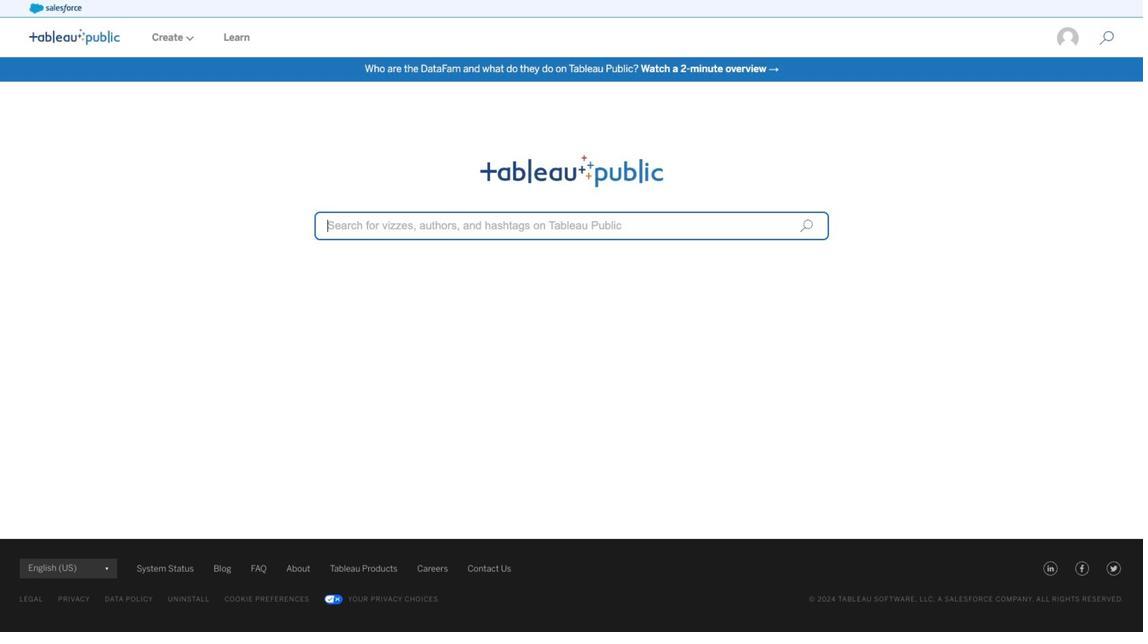 Task type: describe. For each thing, give the bounding box(es) containing it.
search image
[[800, 219, 813, 233]]

create image
[[183, 36, 194, 41]]

selected language element
[[28, 559, 108, 578]]



Task type: locate. For each thing, give the bounding box(es) containing it.
Search input field
[[314, 211, 829, 240]]

gary.orlando image
[[1057, 26, 1080, 50]]

salesforce logo image
[[29, 4, 82, 13]]

logo image
[[29, 29, 120, 45]]

go to search image
[[1085, 31, 1129, 45]]



Task type: vqa. For each thing, say whether or not it's contained in the screenshot.
List options menu
no



